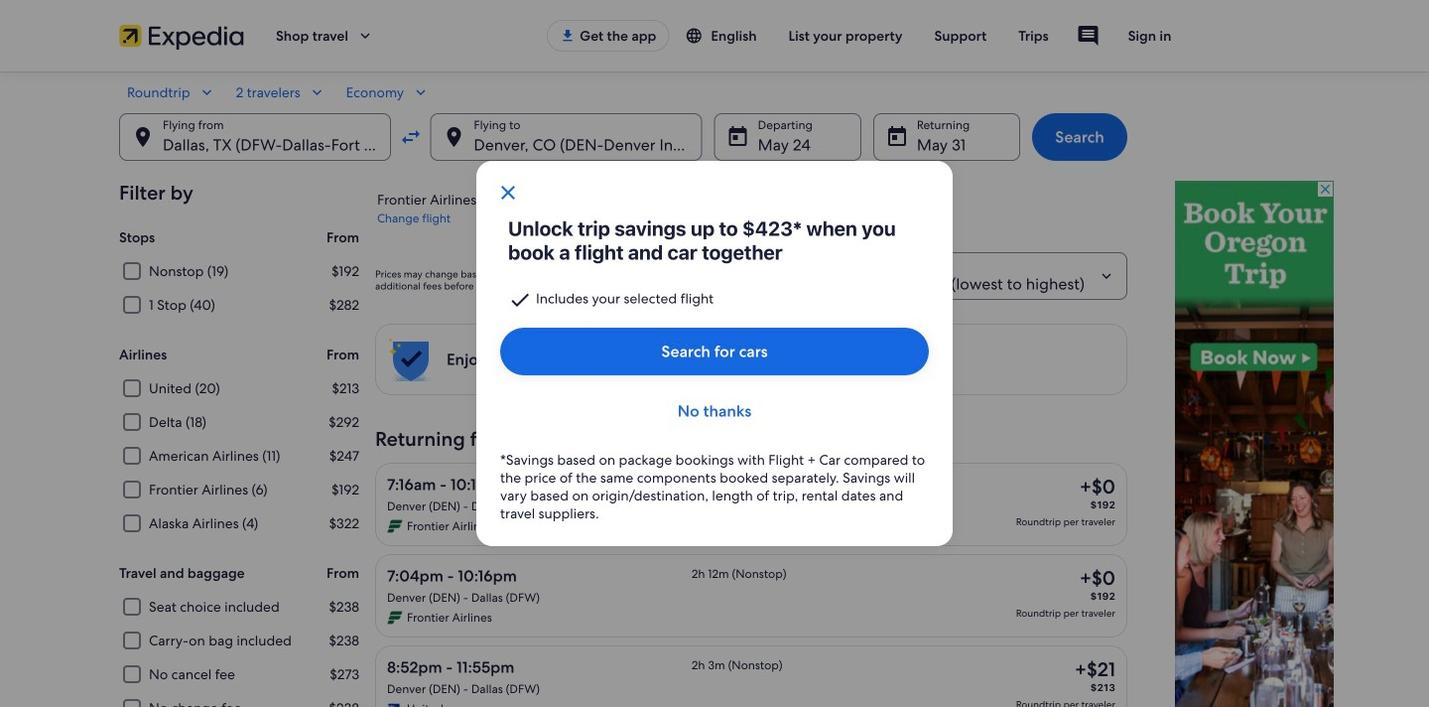 Task type: vqa. For each thing, say whether or not it's contained in the screenshot.
the small ICON
yes



Task type: describe. For each thing, give the bounding box(es) containing it.
enjoy more peace of mind by adding trip protection at checkout element
[[447, 350, 914, 369]]

expedia logo image
[[119, 22, 244, 50]]

small image
[[686, 27, 711, 45]]



Task type: locate. For each thing, give the bounding box(es) containing it.
None search field
[[119, 83, 1128, 161]]

download the app button image
[[560, 28, 576, 44]]

no thanks. opens in a new tab image
[[497, 181, 520, 205]]

swap origin and destination image
[[399, 125, 423, 149]]

dialog
[[477, 161, 953, 546]]

step 2 of 3. choose returning flight. current page, choose returning flight element
[[601, 191, 797, 211]]

list
[[375, 324, 1128, 707]]

directional image
[[519, 191, 537, 209]]

communication center icon image
[[1077, 24, 1101, 48]]



